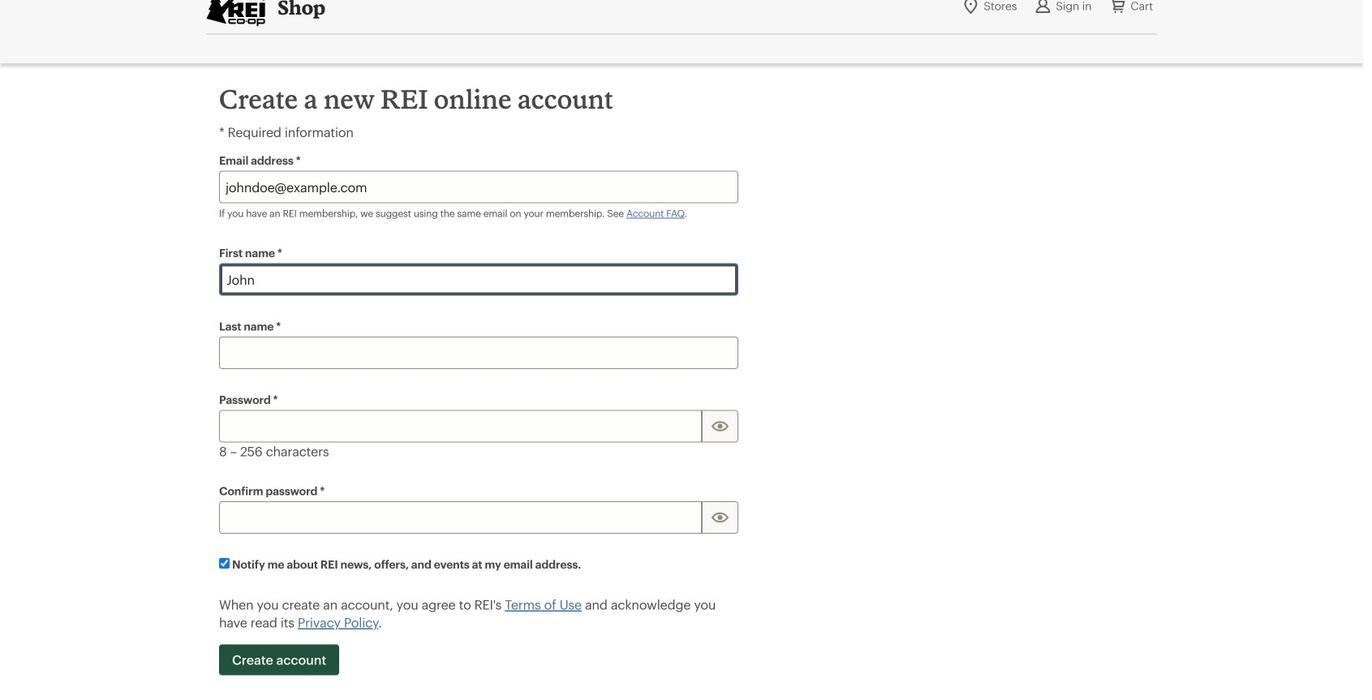 Task type: vqa. For each thing, say whether or not it's contained in the screenshot.
RABBIT EZ TEE LONG-SLEEVE T-SHIRT - WOMEN'S 0 'image'
no



Task type: locate. For each thing, give the bounding box(es) containing it.
None password field
[[219, 410, 702, 443], [219, 502, 702, 534], [219, 410, 702, 443], [219, 502, 702, 534]]

None checkbox
[[219, 558, 230, 569]]

None text field
[[219, 263, 739, 296], [219, 337, 739, 369], [219, 263, 739, 296], [219, 337, 739, 369]]

go to rei.com home page image
[[206, 0, 265, 27]]

None email field
[[219, 171, 739, 203]]



Task type: describe. For each thing, give the bounding box(es) containing it.
show password image
[[710, 416, 730, 437]]

show password image
[[710, 508, 730, 528]]



